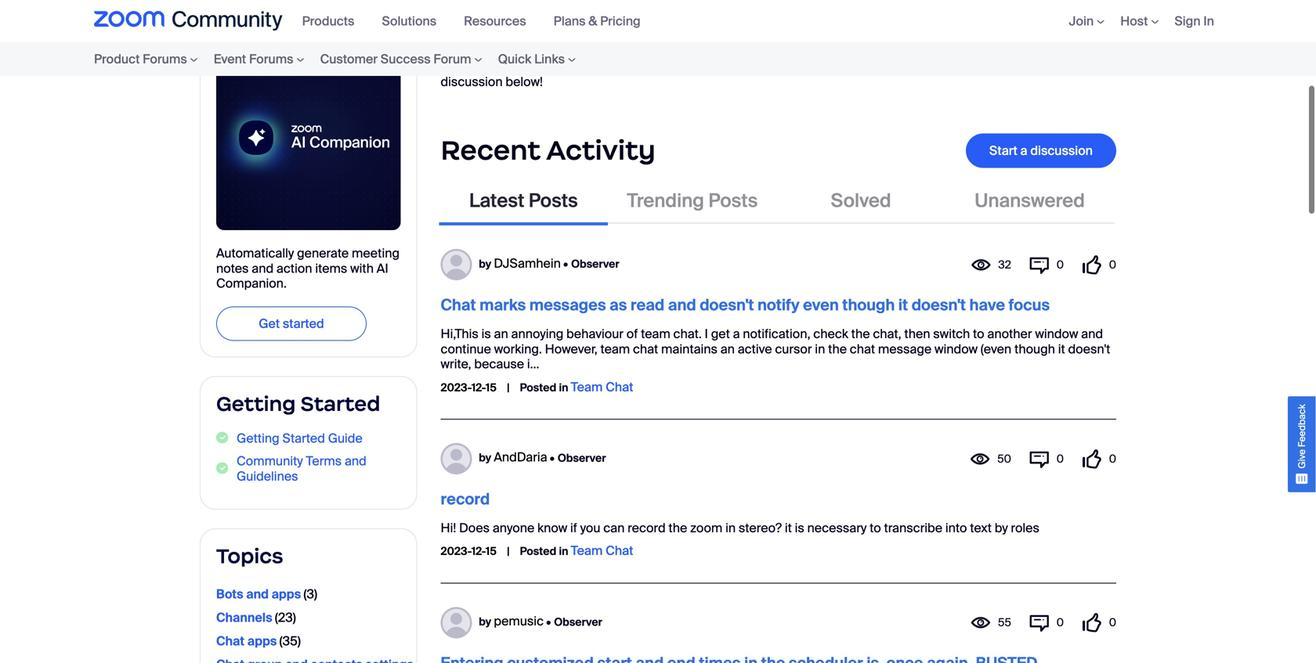 Task type: vqa. For each thing, say whether or not it's contained in the screenshot.
System
no



Task type: describe. For each thing, give the bounding box(es) containing it.
started
[[283, 316, 324, 332]]

products
[[302, 13, 355, 29]]

by for anddaria
[[479, 451, 491, 466]]

started for getting started guide community terms and guidelines
[[283, 431, 325, 447]]

by anddaria • observer
[[479, 450, 606, 466]]

continue
[[441, 341, 491, 358]]

doesn't inside hi,this is an annoying behaviour of team chat. i get a notification, check the chat, then switch to another window and continue working. however, team chat maintains an active cursor in the chat message window (even though it doesn't write, because i...
[[1068, 341, 1111, 358]]

the right "cursor"
[[828, 341, 847, 358]]

meeting
[[352, 245, 400, 262]]

| for record
[[507, 545, 510, 559]]

switch
[[933, 326, 970, 343]]

have
[[970, 296, 1005, 316]]

solutions
[[382, 13, 437, 29]]

integrated
[[927, 29, 986, 45]]

chat left conversation
[[900, 44, 927, 60]]

list containing bots and apps
[[216, 584, 401, 664]]

team up quick at the left top
[[478, 29, 509, 45]]

guidelines
[[237, 468, 298, 485]]

explore
[[496, 44, 540, 60]]

menu bar containing join
[[1046, 0, 1222, 42]]

join link
[[1069, 13, 1105, 29]]

1 horizontal spatial an
[[721, 341, 735, 358]]

0 horizontal spatial activity
[[546, 133, 656, 167]]

hi!
[[441, 520, 456, 537]]

still
[[609, 59, 629, 75]]

2023- for chat marks messages as read and doesn't notify even though it doesn't have focus
[[441, 381, 472, 395]]

1 horizontal spatial is
[[795, 520, 805, 537]]

1 vertical spatial apps
[[247, 633, 277, 650]]

behaviour
[[567, 326, 624, 343]]

forums for product forums
[[143, 51, 187, 67]]

conversation
[[930, 44, 1005, 60]]

the left "chat,"
[[851, 326, 870, 343]]

in
[[1204, 13, 1215, 29]]

anddaria image
[[441, 443, 472, 475]]

members.
[[501, 59, 559, 75]]

by djsamhein • observer
[[479, 255, 620, 272]]

into
[[946, 520, 967, 537]]

it inside hi,this is an annoying behaviour of team chat. i get a notification, check the chat, then switch to another window and continue working. however, team chat maintains an active cursor in the chat message window (even though it doesn't write, because i...
[[1058, 341, 1065, 358]]

chat up quick links
[[512, 29, 540, 45]]

topics
[[216, 544, 283, 569]]

50
[[998, 452, 1012, 466]]

with inside automatically generate meeting notes and action items with ai companion.
[[350, 260, 374, 277]]

23
[[278, 610, 293, 626]]

team chat link for record
[[571, 543, 633, 560]]

| for chat marks messages as read and doesn't notify even though it doesn't have focus
[[507, 381, 510, 395]]

&
[[589, 13, 597, 29]]

record link
[[441, 490, 490, 510]]

1 chat from the left
[[633, 341, 658, 358]]

does
[[459, 520, 490, 537]]

12- for record
[[472, 545, 486, 559]]

sign in link
[[1175, 13, 1215, 29]]

annoying
[[511, 326, 564, 343]]

1 horizontal spatial doesn't
[[912, 296, 966, 316]]

and inside getting started guide community terms and guidelines
[[345, 453, 367, 470]]

posted for chat marks messages as read and doesn't notify even though it doesn't have focus
[[520, 381, 557, 395]]

resources link
[[464, 13, 538, 29]]

with inside the zoom team chat connects teams and streamlines communication through securely integrated messaging software. explore the zoom community's recent activity below to join the team chat conversation and connect with other members. if you're still looking for support, browse our
[[441, 59, 464, 75]]

of
[[627, 326, 638, 343]]

getting for getting started
[[216, 392, 296, 417]]

started for getting started
[[301, 392, 381, 417]]

bots and apps 3 channels 23 chat apps 35
[[216, 586, 314, 650]]

and inside hi,this is an annoying behaviour of team chat. i get a notification, check the chat, then switch to another window and continue working. however, team chat maintains an active cursor in the chat message window (even though it doesn't write, because i...
[[1082, 326, 1103, 343]]

our
[[791, 59, 810, 75]]

roles
[[1011, 520, 1040, 537]]

1 horizontal spatial team
[[641, 326, 671, 343]]

stereo?
[[739, 520, 782, 537]]

djsamhein link
[[494, 255, 561, 272]]

streamlines
[[664, 29, 731, 45]]

ai
[[377, 260, 388, 277]]

recent activity
[[441, 133, 656, 167]]

items
[[315, 260, 347, 277]]

menu bar for get started
[[63, 42, 615, 76]]

in inside hi,this is an annoying behaviour of team chat. i get a notification, check the chat, then switch to another window and continue working. however, team chat maintains an active cursor in the chat message window (even though it doesn't write, because i...
[[815, 341, 825, 358]]

menu bar for quick links
[[294, 0, 660, 42]]

automatically generate meeting notes and action items with ai companion.
[[216, 245, 400, 292]]

hi,this is an annoying behaviour of team chat. i get a notification, check the chat, then switch to another window and continue working. however, team chat maintains an active cursor in the chat message window (even though it doesn't write, because i...
[[441, 326, 1111, 373]]

latest posts
[[469, 189, 578, 213]]

though inside hi,this is an annoying behaviour of team chat. i get a notification, check the chat, then switch to another window and continue working. however, team chat maintains an active cursor in the chat message window (even though it doesn't write, because i...
[[1015, 341, 1055, 358]]

hi,this
[[441, 326, 479, 343]]

another
[[988, 326, 1032, 343]]

quick links
[[498, 51, 565, 67]]

discussion inside the "support articles or start a new discussion below!"
[[441, 74, 503, 90]]

community terms and guidelines link
[[237, 453, 401, 485]]

start a discussion
[[990, 142, 1093, 159]]

marks
[[480, 296, 526, 316]]

1 vertical spatial record
[[628, 520, 666, 537]]

over note- taking?
[[216, 0, 329, 32]]

a inside the "support articles or start a new discussion below!"
[[1053, 59, 1060, 75]]

zoom team chat connects teams and streamlines communication through securely integrated messaging software. explore the zoom community's recent activity below to join the team chat conversation and connect with other members. if you're still looking for support, browse our
[[441, 29, 1080, 75]]

host
[[1121, 13, 1148, 29]]

notification,
[[743, 326, 811, 343]]

read
[[631, 296, 665, 316]]

trending
[[627, 189, 704, 213]]

0 horizontal spatial doesn't
[[700, 296, 754, 316]]

1 horizontal spatial to
[[870, 520, 881, 537]]

customer success forum
[[320, 51, 471, 67]]

2023-12-15 | posted in team chat for record
[[441, 543, 633, 560]]

i
[[705, 326, 708, 343]]

host link
[[1121, 13, 1159, 29]]

to inside hi,this is an annoying behaviour of team chat. i get a notification, check the chat, then switch to another window and continue working. however, team chat maintains an active cursor in the chat message window (even though it doesn't write, because i...
[[973, 326, 985, 343]]

0 vertical spatial it
[[899, 296, 908, 316]]

event
[[214, 51, 246, 67]]

topics heading
[[216, 544, 401, 569]]

you
[[580, 520, 601, 537]]

join
[[1069, 13, 1094, 29]]

support articles or start a new discussion below!
[[441, 59, 1086, 90]]

community
[[237, 453, 303, 470]]

product forums
[[94, 51, 187, 67]]

necessary
[[808, 520, 867, 537]]

latest
[[469, 189, 525, 213]]

15 for record
[[486, 545, 497, 559]]

chat inside bots and apps 3 channels 23 chat apps 35
[[216, 633, 245, 650]]

djsamhein image
[[441, 249, 472, 281]]

in down know
[[559, 545, 568, 559]]

transcribe
[[884, 520, 943, 537]]

unanswered
[[975, 189, 1085, 213]]

new
[[1063, 59, 1086, 75]]

forums for event forums
[[249, 51, 294, 67]]

active
[[738, 341, 772, 358]]

hi! does anyone know if you can record the zoom in stereo? it is necessary to transcribe into text by roles
[[441, 520, 1040, 537]]

can
[[604, 520, 625, 537]]

• for chat marks messages as read and doesn't notify even though it doesn't have focus
[[563, 257, 568, 271]]

automatically
[[216, 245, 294, 262]]

if
[[562, 59, 570, 75]]

pemusic link
[[494, 614, 544, 630]]

0 vertical spatial apps
[[272, 586, 301, 603]]

2023- for record
[[441, 545, 472, 559]]

0 horizontal spatial it
[[785, 520, 792, 537]]

because
[[474, 356, 524, 373]]

product
[[94, 51, 140, 67]]

maintains
[[661, 341, 718, 358]]

in down however,
[[559, 381, 568, 395]]

0 horizontal spatial though
[[843, 296, 895, 316]]



Task type: locate. For each thing, give the bounding box(es) containing it.
pricing
[[600, 13, 641, 29]]

15 down does
[[486, 545, 497, 559]]

0 horizontal spatial an
[[494, 326, 508, 343]]

1 vertical spatial activity
[[546, 133, 656, 167]]

start a discussion link
[[966, 134, 1117, 168]]

by right "anddaria" "image"
[[479, 451, 491, 466]]

in right zoom
[[726, 520, 736, 537]]

however,
[[545, 341, 598, 358]]

getting up community
[[237, 431, 280, 447]]

observer right the pemusic
[[554, 615, 602, 630]]

2 posted from the top
[[520, 545, 557, 559]]

• right anddaria link
[[550, 451, 555, 466]]

window down focus
[[1035, 326, 1079, 343]]

observer
[[571, 257, 620, 271], [558, 451, 606, 466], [554, 615, 602, 630]]

zoom
[[441, 29, 475, 45], [565, 44, 599, 60]]

getting
[[216, 392, 296, 417], [237, 431, 280, 447]]

• right djsamhein
[[563, 257, 568, 271]]

1 horizontal spatial recent
[[680, 44, 721, 60]]

2 posts from the left
[[709, 189, 758, 213]]

or
[[1009, 59, 1021, 75]]

team down however,
[[571, 379, 603, 396]]

by inside by djsamhein • observer
[[479, 257, 491, 271]]

chat up the 'hi,this'
[[441, 296, 476, 316]]

0
[[1057, 258, 1064, 272], [1109, 258, 1117, 272], [1057, 452, 1064, 466], [1109, 452, 1117, 466], [1057, 616, 1064, 631], [1109, 616, 1117, 631]]

1 2023-12-15 | posted in team chat from the top
[[441, 379, 633, 396]]

observer for record
[[558, 451, 606, 466]]

the left zoom
[[669, 520, 687, 537]]

1 horizontal spatial activity
[[724, 44, 765, 60]]

0 vertical spatial 12-
[[472, 381, 486, 395]]

0 horizontal spatial is
[[482, 326, 491, 343]]

sign
[[1175, 13, 1201, 29]]

with left ai
[[350, 260, 374, 277]]

menu bar containing products
[[294, 0, 660, 42]]

the left the if
[[543, 44, 562, 60]]

djsamhein
[[494, 255, 561, 272]]

• right the pemusic
[[546, 615, 551, 630]]

to
[[806, 44, 817, 60], [973, 326, 985, 343], [870, 520, 881, 537]]

• for record
[[550, 451, 555, 466]]

team right join
[[865, 44, 897, 60]]

working.
[[494, 341, 542, 358]]

by for djsamhein
[[479, 257, 491, 271]]

trending posts
[[627, 189, 758, 213]]

team chat link down you
[[571, 543, 633, 560]]

1 posts from the left
[[529, 189, 578, 213]]

2 team chat link from the top
[[571, 543, 633, 560]]

bots
[[216, 586, 243, 603]]

team chat link down however,
[[571, 379, 633, 396]]

1 vertical spatial it
[[1058, 341, 1065, 358]]

1 horizontal spatial discussion
[[1031, 142, 1093, 159]]

pemusic
[[494, 614, 544, 630]]

pemusic image
[[441, 608, 472, 639]]

recent
[[680, 44, 721, 60], [441, 133, 541, 167]]

posted
[[520, 381, 557, 395], [520, 545, 557, 559]]

0 vertical spatial 2023-12-15 | posted in team chat
[[441, 379, 633, 396]]

menu bar containing product forums
[[63, 42, 615, 76]]

i...
[[527, 356, 539, 373]]

by
[[479, 257, 491, 271], [479, 451, 491, 466], [995, 520, 1008, 537], [479, 615, 491, 630]]

forums right the event
[[249, 51, 294, 67]]

1 horizontal spatial though
[[1015, 341, 1055, 358]]

in right "cursor"
[[815, 341, 825, 358]]

over
[[216, 0, 264, 9]]

by inside the by anddaria • observer
[[479, 451, 491, 466]]

team chat link for chat marks messages as read and doesn't notify even though it doesn't have focus
[[571, 379, 633, 396]]

posts
[[529, 189, 578, 213], [709, 189, 758, 213]]

activity
[[724, 44, 765, 60], [546, 133, 656, 167]]

team chat link
[[571, 379, 633, 396], [571, 543, 633, 560]]

12- down does
[[472, 545, 486, 559]]

(even
[[981, 341, 1012, 358]]

2 forums from the left
[[249, 51, 294, 67]]

as
[[610, 296, 627, 316]]

1 vertical spatial started
[[283, 431, 325, 447]]

apps
[[272, 586, 301, 603], [247, 633, 277, 650]]

0 horizontal spatial window
[[935, 341, 978, 358]]

though right (even
[[1015, 341, 1055, 358]]

1 | from the top
[[507, 381, 510, 395]]

taking?
[[216, 6, 294, 32]]

1 horizontal spatial zoom
[[565, 44, 599, 60]]

chat apps link
[[216, 631, 277, 653]]

list
[[216, 584, 401, 664]]

chat,
[[873, 326, 902, 343]]

forums inside product forums link
[[143, 51, 187, 67]]

0 vertical spatial |
[[507, 381, 510, 395]]

0 vertical spatial posted
[[520, 381, 557, 395]]

chat down can
[[606, 543, 633, 560]]

team right of
[[641, 326, 671, 343]]

by inside by pemusic • observer
[[479, 615, 491, 630]]

though up "chat,"
[[843, 296, 895, 316]]

1 vertical spatial team chat link
[[571, 543, 633, 560]]

it right stereo?
[[785, 520, 792, 537]]

guide
[[328, 431, 363, 447]]

posted down know
[[520, 545, 557, 559]]

2 | from the top
[[507, 545, 510, 559]]

the right join
[[843, 44, 862, 60]]

12-
[[472, 381, 486, 395], [472, 545, 486, 559]]

menu bar
[[294, 0, 660, 42], [1046, 0, 1222, 42], [63, 42, 615, 76]]

• inside the by anddaria • observer
[[550, 451, 555, 466]]

links
[[534, 51, 565, 67]]

terms
[[306, 453, 342, 470]]

by right text
[[995, 520, 1008, 537]]

posts for trending posts
[[709, 189, 758, 213]]

an down marks
[[494, 326, 508, 343]]

2 vertical spatial it
[[785, 520, 792, 537]]

2 12- from the top
[[472, 545, 486, 559]]

to left transcribe
[[870, 520, 881, 537]]

0 vertical spatial started
[[301, 392, 381, 417]]

browse
[[746, 59, 788, 75]]

below
[[768, 44, 803, 60]]

0 vertical spatial 2023-
[[441, 381, 472, 395]]

chat marks messages as read and doesn't notify even though it doesn't have focus link
[[441, 296, 1050, 316]]

1 vertical spatial 12-
[[472, 545, 486, 559]]

posts for latest posts
[[529, 189, 578, 213]]

0 vertical spatial activity
[[724, 44, 765, 60]]

plans & pricing
[[554, 13, 641, 29]]

it right another
[[1058, 341, 1065, 358]]

0 vertical spatial to
[[806, 44, 817, 60]]

it
[[899, 296, 908, 316], [1058, 341, 1065, 358], [785, 520, 792, 537]]

2023-12-15 | posted in team chat down i...
[[441, 379, 633, 396]]

forums inside event forums link
[[249, 51, 294, 67]]

chat left maintains
[[633, 341, 658, 358]]

0 horizontal spatial a
[[733, 326, 740, 343]]

apps left the 35
[[247, 633, 277, 650]]

1 horizontal spatial chat
[[850, 341, 875, 358]]

observer inside by pemusic • observer
[[554, 615, 602, 630]]

activity inside the zoom team chat connects teams and streamlines communication through securely integrated messaging software. explore the zoom community's recent activity below to join the team chat conversation and connect with other members. if you're still looking for support, browse our
[[724, 44, 765, 60]]

1 horizontal spatial window
[[1035, 326, 1079, 343]]

team down as
[[601, 341, 630, 358]]

posts down recent activity
[[529, 189, 578, 213]]

connects
[[543, 29, 597, 45]]

recent inside the zoom team chat connects teams and streamlines communication through securely integrated messaging software. explore the zoom community's recent activity below to join the team chat conversation and connect with other members. if you're still looking for support, browse our
[[680, 44, 721, 60]]

0 vertical spatial 15
[[486, 381, 497, 395]]

0 horizontal spatial record
[[441, 490, 490, 510]]

0 vertical spatial a
[[1053, 59, 1060, 75]]

observer for chat marks messages as read and doesn't notify even though it doesn't have focus
[[571, 257, 620, 271]]

it up then in the right of the page
[[899, 296, 908, 316]]

zoom down &
[[565, 44, 599, 60]]

1 15 from the top
[[486, 381, 497, 395]]

2 vertical spatial observer
[[554, 615, 602, 630]]

record right can
[[628, 520, 666, 537]]

2 2023- from the top
[[441, 545, 472, 559]]

team
[[478, 29, 509, 45], [865, 44, 897, 60], [571, 379, 603, 396], [571, 543, 603, 560]]

getting started heading
[[216, 392, 401, 417]]

1 vertical spatial is
[[795, 520, 805, 537]]

1 2023- from the top
[[441, 381, 472, 395]]

other
[[467, 59, 498, 75]]

1 horizontal spatial a
[[1021, 142, 1028, 159]]

1 vertical spatial recent
[[441, 133, 541, 167]]

event forums link
[[206, 42, 312, 76]]

1 posted from the top
[[520, 381, 557, 395]]

zoom up forum
[[441, 29, 475, 45]]

notes
[[216, 260, 249, 277]]

community's
[[602, 44, 677, 60]]

getting inside getting started guide community terms and guidelines
[[237, 431, 280, 447]]

if
[[570, 520, 577, 537]]

to right switch
[[973, 326, 985, 343]]

chat down of
[[606, 379, 633, 396]]

2023-12-15 | posted in team chat down know
[[441, 543, 633, 560]]

2023-12-15 | posted in team chat for chat marks messages as read and doesn't notify even though it doesn't have focus
[[441, 379, 633, 396]]

0 horizontal spatial team
[[601, 341, 630, 358]]

chat marks messages as read and doesn't notify even though it doesn't have focus
[[441, 296, 1050, 316]]

posts right "trending" on the top
[[709, 189, 758, 213]]

recent up the latest
[[441, 133, 541, 167]]

a right start
[[1021, 142, 1028, 159]]

12- down because
[[472, 381, 486, 395]]

2023-
[[441, 381, 472, 395], [441, 545, 472, 559]]

0 vertical spatial though
[[843, 296, 895, 316]]

know
[[538, 520, 568, 537]]

| down because
[[507, 381, 510, 395]]

by right pemusic image
[[479, 615, 491, 630]]

0 vertical spatial observer
[[571, 257, 620, 271]]

is right the 'hi,this'
[[482, 326, 491, 343]]

| down the anyone
[[507, 545, 510, 559]]

2 horizontal spatial it
[[1058, 341, 1065, 358]]

0 horizontal spatial to
[[806, 44, 817, 60]]

then
[[905, 326, 931, 343]]

1 vertical spatial a
[[1021, 142, 1028, 159]]

0 horizontal spatial zoom
[[441, 29, 475, 45]]

|
[[507, 381, 510, 395], [507, 545, 510, 559]]

to left join
[[806, 44, 817, 60]]

2 horizontal spatial a
[[1053, 59, 1060, 75]]

started inside getting started guide community terms and guidelines
[[283, 431, 325, 447]]

2 vertical spatial to
[[870, 520, 881, 537]]

to inside the zoom team chat connects teams and streamlines communication through securely integrated messaging software. explore the zoom community's recent activity below to join the team chat conversation and connect with other members. if you're still looking for support, browse our
[[806, 44, 817, 60]]

solutions link
[[382, 13, 448, 29]]

1 horizontal spatial forums
[[249, 51, 294, 67]]

is inside hi,this is an annoying behaviour of team chat. i get a notification, check the chat, then switch to another window and continue working. however, team chat maintains an active cursor in the chat message window (even though it doesn't write, because i...
[[482, 326, 491, 343]]

discussion right start
[[1031, 142, 1093, 159]]

join
[[820, 44, 840, 60]]

doesn't
[[700, 296, 754, 316], [912, 296, 966, 316], [1068, 341, 1111, 358]]

apps up the 23
[[272, 586, 301, 603]]

note-
[[269, 0, 329, 9]]

getting started
[[216, 392, 381, 417]]

12- for chat marks messages as read and doesn't notify even though it doesn't have focus
[[472, 381, 486, 395]]

1 12- from the top
[[472, 381, 486, 395]]

get started
[[259, 316, 324, 332]]

2023- down hi!
[[441, 545, 472, 559]]

team down you
[[571, 543, 603, 560]]

check
[[814, 326, 849, 343]]

and inside automatically generate meeting notes and action items with ai companion.
[[252, 260, 274, 277]]

messages
[[530, 296, 606, 316]]

0 vertical spatial team chat link
[[571, 379, 633, 396]]

forums down community.title image
[[143, 51, 187, 67]]

1 vertical spatial 2023-
[[441, 545, 472, 559]]

0 horizontal spatial with
[[350, 260, 374, 277]]

generate
[[297, 245, 349, 262]]

2 horizontal spatial to
[[973, 326, 985, 343]]

1 vertical spatial observer
[[558, 451, 606, 466]]

1 vertical spatial though
[[1015, 341, 1055, 358]]

chat right check
[[850, 341, 875, 358]]

2 vertical spatial a
[[733, 326, 740, 343]]

1 horizontal spatial posts
[[709, 189, 758, 213]]

is left necessary
[[795, 520, 805, 537]]

15 for chat marks messages as read and doesn't notify even though it doesn't have focus
[[486, 381, 497, 395]]

0 horizontal spatial forums
[[143, 51, 187, 67]]

observer right anddaria link
[[558, 451, 606, 466]]

0 vertical spatial record
[[441, 490, 490, 510]]

customer success forum link
[[312, 42, 490, 76]]

support,
[[695, 59, 743, 75]]

• inside by djsamhein • observer
[[563, 257, 568, 271]]

2023- down write,
[[441, 381, 472, 395]]

1 horizontal spatial it
[[899, 296, 908, 316]]

articles
[[963, 59, 1006, 75]]

posted down i...
[[520, 381, 557, 395]]

recent right looking
[[680, 44, 721, 60]]

with
[[441, 59, 464, 75], [350, 260, 374, 277]]

chat down channels
[[216, 633, 245, 650]]

the
[[543, 44, 562, 60], [843, 44, 862, 60], [851, 326, 870, 343], [828, 341, 847, 358], [669, 520, 687, 537]]

by right djsamhein image
[[479, 257, 491, 271]]

0 vertical spatial discussion
[[441, 74, 503, 90]]

1 vertical spatial posted
[[520, 545, 557, 559]]

0 vertical spatial is
[[482, 326, 491, 343]]

community.title image
[[94, 11, 283, 31]]

getting up getting started guide link
[[216, 392, 296, 417]]

0 vertical spatial •
[[563, 257, 568, 271]]

1 vertical spatial getting
[[237, 431, 280, 447]]

posted for record
[[520, 545, 557, 559]]

an right i
[[721, 341, 735, 358]]

0 vertical spatial getting
[[216, 392, 296, 417]]

a inside hi,this is an annoying behaviour of team chat. i get a notification, check the chat, then switch to another window and continue working. however, team chat maintains an active cursor in the chat message window (even though it doesn't write, because i...
[[733, 326, 740, 343]]

started up guide
[[301, 392, 381, 417]]

discussion down forum
[[441, 74, 503, 90]]

1 team chat link from the top
[[571, 379, 633, 396]]

with left 'other'
[[441, 59, 464, 75]]

solved
[[831, 189, 891, 213]]

getting started guide link
[[237, 431, 363, 447]]

observer inside by djsamhein • observer
[[571, 257, 620, 271]]

and inside bots and apps 3 channels 23 chat apps 35
[[246, 586, 269, 603]]

quick links link
[[490, 42, 584, 76]]

0 horizontal spatial recent
[[441, 133, 541, 167]]

by for pemusic
[[479, 615, 491, 630]]

software.
[[441, 44, 493, 60]]

0 horizontal spatial discussion
[[441, 74, 503, 90]]

get started link
[[216, 307, 367, 341]]

plans
[[554, 13, 586, 29]]

observer up as
[[571, 257, 620, 271]]

observer inside the by anddaria • observer
[[558, 451, 606, 466]]

a right get
[[733, 326, 740, 343]]

customer
[[320, 51, 378, 67]]

15 down because
[[486, 381, 497, 395]]

for
[[677, 59, 692, 75]]

1 vertical spatial •
[[550, 451, 555, 466]]

2 vertical spatial •
[[546, 615, 551, 630]]

1 vertical spatial 15
[[486, 545, 497, 559]]

1 forums from the left
[[143, 51, 187, 67]]

2 15 from the top
[[486, 545, 497, 559]]

1 horizontal spatial with
[[441, 59, 464, 75]]

forums
[[143, 51, 187, 67], [249, 51, 294, 67]]

1 vertical spatial with
[[350, 260, 374, 277]]

record up does
[[441, 490, 490, 510]]

a left 'new'
[[1053, 59, 1060, 75]]

3
[[307, 586, 314, 603]]

1 vertical spatial |
[[507, 545, 510, 559]]

2 2023-12-15 | posted in team chat from the top
[[441, 543, 633, 560]]

2 chat from the left
[[850, 341, 875, 358]]

start
[[1024, 59, 1050, 75]]

started up terms
[[283, 431, 325, 447]]

1 vertical spatial to
[[973, 326, 985, 343]]

0 horizontal spatial posts
[[529, 189, 578, 213]]

0 vertical spatial with
[[441, 59, 464, 75]]

1 vertical spatial 2023-12-15 | posted in team chat
[[441, 543, 633, 560]]

window left (even
[[935, 341, 978, 358]]

0 horizontal spatial chat
[[633, 341, 658, 358]]

1 horizontal spatial record
[[628, 520, 666, 537]]

1 vertical spatial discussion
[[1031, 142, 1093, 159]]

looking
[[632, 59, 674, 75]]

• inside by pemusic • observer
[[546, 615, 551, 630]]

2 horizontal spatial doesn't
[[1068, 341, 1111, 358]]

getting for getting started guide community terms and guidelines
[[237, 431, 280, 447]]

write,
[[441, 356, 471, 373]]

0 vertical spatial recent
[[680, 44, 721, 60]]



